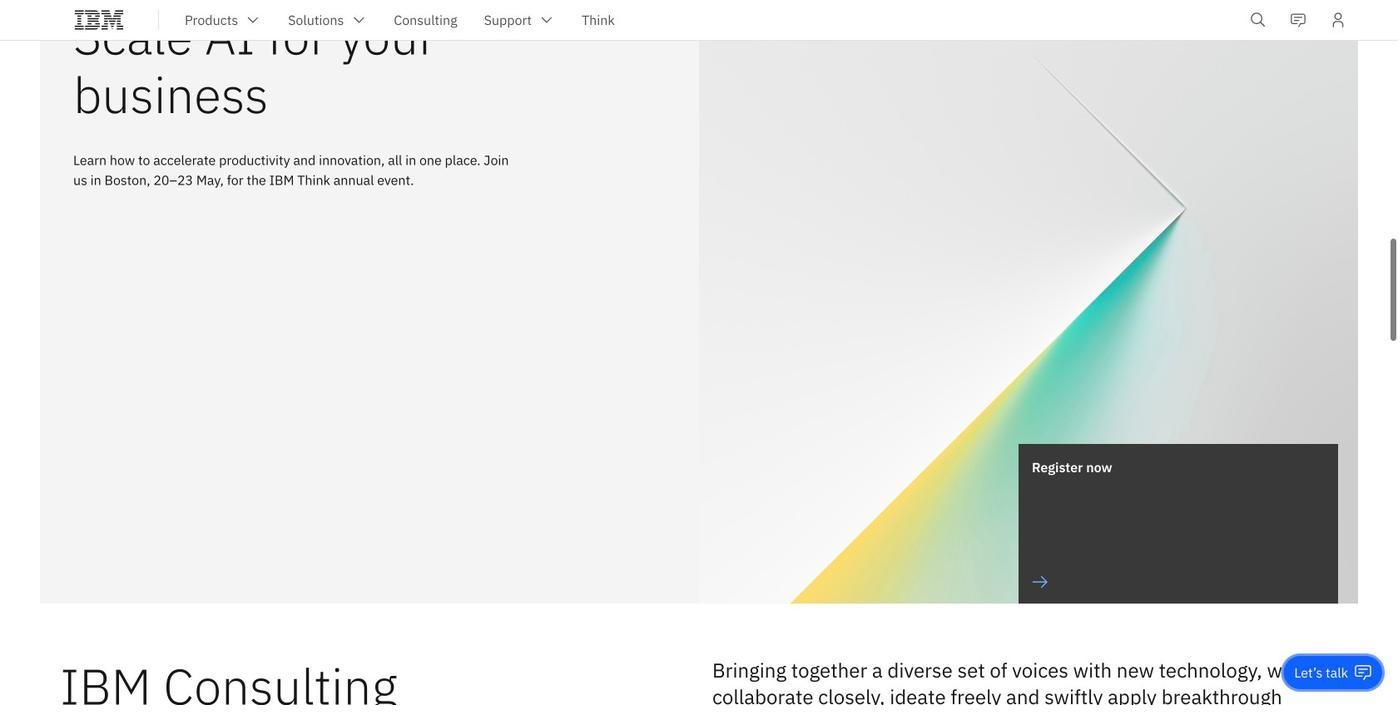 Task type: locate. For each thing, give the bounding box(es) containing it.
let's talk element
[[1294, 664, 1348, 682]]



Task type: vqa. For each thing, say whether or not it's contained in the screenshot.
the Your privacy choices element
no



